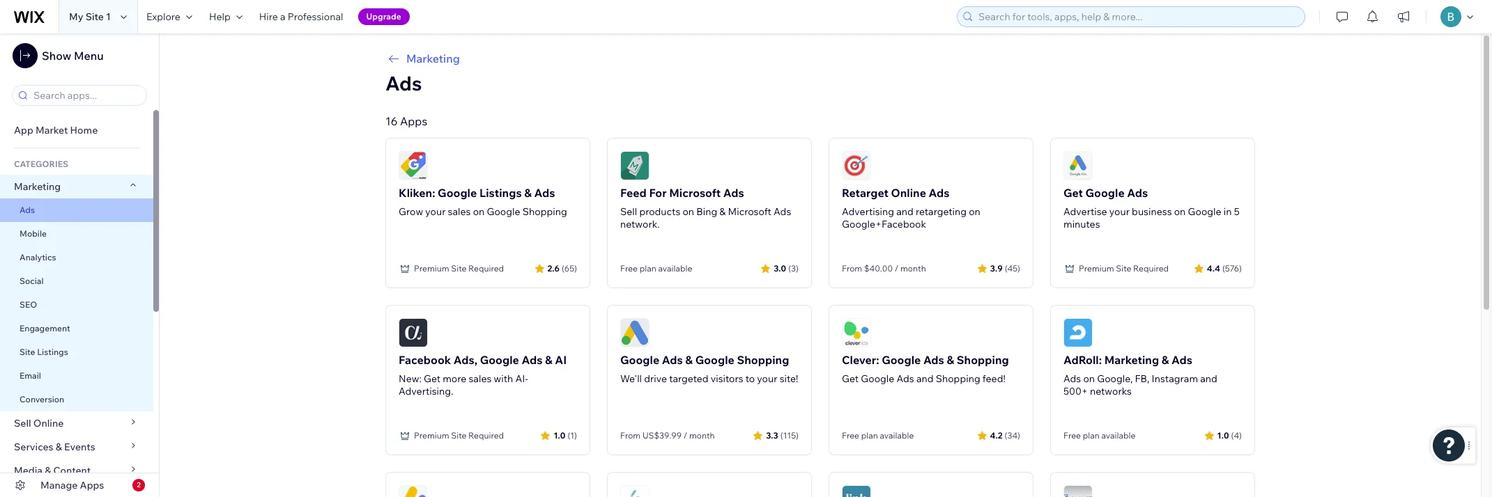 Task type: locate. For each thing, give the bounding box(es) containing it.
1 vertical spatial marketing
[[14, 181, 61, 193]]

app market home
[[14, 124, 98, 137]]

month for advertising
[[901, 264, 926, 274]]

your left business
[[1110, 206, 1130, 218]]

shopping
[[523, 206, 567, 218], [737, 353, 789, 367], [957, 353, 1009, 367], [936, 373, 981, 386]]

month right $40.00
[[901, 264, 926, 274]]

2 horizontal spatial free plan available
[[1064, 431, 1136, 441]]

1 horizontal spatial month
[[901, 264, 926, 274]]

for
[[649, 186, 667, 200]]

0 horizontal spatial and
[[897, 206, 914, 218]]

free for clever: google ads & shopping
[[842, 431, 860, 441]]

mobile link
[[0, 222, 153, 246]]

microsoft right 'bing'
[[728, 206, 772, 218]]

feed
[[620, 186, 647, 200]]

0 vertical spatial /
[[895, 264, 899, 274]]

from left $40.00
[[842, 264, 862, 274]]

shopping up 2.6 at the left bottom of page
[[523, 206, 567, 218]]

available for for
[[658, 264, 692, 274]]

get google ads advertise your business on google in 5 minutes
[[1064, 186, 1240, 231]]

1 vertical spatial marketing link
[[0, 175, 153, 199]]

0 vertical spatial sales
[[448, 206, 471, 218]]

my site 1
[[69, 10, 111, 23]]

2
[[137, 481, 141, 490]]

marketing down categories
[[14, 181, 61, 193]]

retarget online ads logo image
[[842, 151, 871, 181]]

(1)
[[568, 430, 577, 441]]

marketing link
[[386, 50, 1255, 67], [0, 175, 153, 199]]

required
[[469, 264, 504, 274], [1134, 264, 1169, 274], [469, 431, 504, 441]]

1.0 left (4)
[[1218, 430, 1229, 441]]

/
[[895, 264, 899, 274], [684, 431, 688, 441]]

1 horizontal spatial online
[[891, 186, 926, 200]]

and left "feed!"
[[917, 373, 934, 386]]

and left retargeting
[[897, 206, 914, 218]]

site!
[[780, 373, 799, 386]]

2 horizontal spatial available
[[1102, 431, 1136, 441]]

and inside clever: google ads & shopping get google ads and shopping feed!
[[917, 373, 934, 386]]

(4)
[[1231, 430, 1242, 441]]

1.0 (1)
[[554, 430, 577, 441]]

your inside get google ads advertise your business on google in 5 minutes
[[1110, 206, 1130, 218]]

apps down content
[[80, 480, 104, 492]]

0 horizontal spatial get
[[424, 373, 441, 386]]

0 horizontal spatial your
[[425, 206, 446, 218]]

on right grow
[[473, 206, 485, 218]]

marketing down upgrade button
[[406, 52, 460, 66]]

1 horizontal spatial listings
[[480, 186, 522, 200]]

free plan available for marketing
[[1064, 431, 1136, 441]]

premium for kliken:
[[414, 264, 449, 274]]

marketing inside adroll: marketing & ads ads on google, fb, instagram and 500+ networks
[[1105, 353, 1159, 367]]

0 horizontal spatial microsoft
[[669, 186, 721, 200]]

1 vertical spatial sales
[[469, 373, 492, 386]]

1 horizontal spatial and
[[917, 373, 934, 386]]

marketing
[[406, 52, 460, 66], [14, 181, 61, 193], [1105, 353, 1159, 367]]

sales right grow
[[448, 206, 471, 218]]

free
[[620, 264, 638, 274], [842, 431, 860, 441], [1064, 431, 1081, 441]]

on left 'bing'
[[683, 206, 694, 218]]

0 horizontal spatial 1.0
[[554, 430, 566, 441]]

2 1.0 from the left
[[1218, 430, 1229, 441]]

listings
[[480, 186, 522, 200], [37, 347, 68, 358]]

required down kliken: google listings & ads grow your sales on google shopping
[[469, 264, 504, 274]]

apps
[[400, 114, 428, 128], [80, 480, 104, 492]]

networks
[[1090, 386, 1132, 398]]

your
[[425, 206, 446, 218], [1110, 206, 1130, 218], [757, 373, 778, 386]]

$40.00
[[864, 264, 893, 274]]

on right retargeting
[[969, 206, 981, 218]]

required for listings
[[469, 264, 504, 274]]

1 horizontal spatial 1.0
[[1218, 430, 1229, 441]]

feed!
[[983, 373, 1006, 386]]

1 vertical spatial /
[[684, 431, 688, 441]]

advertising.
[[399, 386, 453, 398]]

site for facebook ads, google ads & ai
[[451, 431, 467, 441]]

on right business
[[1174, 206, 1186, 218]]

get inside facebook ads, google ads & ai new: get more sales with ai- advertising.
[[424, 373, 441, 386]]

sell up services
[[14, 418, 31, 430]]

1 horizontal spatial get
[[842, 373, 859, 386]]

email
[[20, 371, 41, 381]]

market
[[36, 124, 68, 137]]

2 horizontal spatial plan
[[1083, 431, 1100, 441]]

online inside sidebar element
[[33, 418, 64, 430]]

1 horizontal spatial free
[[842, 431, 860, 441]]

hire
[[259, 10, 278, 23]]

facebook ads, google ads & ai logo image
[[399, 319, 428, 348]]

apps inside sidebar element
[[80, 480, 104, 492]]

0 vertical spatial microsoft
[[669, 186, 721, 200]]

advertise
[[1064, 206, 1107, 218]]

manage
[[40, 480, 78, 492]]

0 horizontal spatial /
[[684, 431, 688, 441]]

free down 500+
[[1064, 431, 1081, 441]]

on for feed
[[683, 206, 694, 218]]

required for google
[[469, 431, 504, 441]]

0 horizontal spatial plan
[[640, 264, 657, 274]]

more
[[443, 373, 467, 386]]

kliken: google listings & ads logo image
[[399, 151, 428, 181]]

plan
[[640, 264, 657, 274], [861, 431, 878, 441], [1083, 431, 1100, 441]]

show
[[42, 49, 71, 63]]

1 horizontal spatial available
[[880, 431, 914, 441]]

1 vertical spatial online
[[33, 418, 64, 430]]

services & events
[[14, 441, 95, 454]]

categories
[[14, 159, 68, 169]]

1 vertical spatial month
[[689, 431, 715, 441]]

/ for advertising
[[895, 264, 899, 274]]

month right us$39.99
[[689, 431, 715, 441]]

5
[[1234, 206, 1240, 218]]

on down adroll:
[[1084, 373, 1095, 386]]

google ads & google shopping we'll drive targeted visitors to your site!
[[620, 353, 799, 386]]

online up services & events
[[33, 418, 64, 430]]

retargeting
[[916, 206, 967, 218]]

online inside the retarget online ads advertising and retargeting on google+facebook
[[891, 186, 926, 200]]

0 vertical spatial online
[[891, 186, 926, 200]]

services
[[14, 441, 53, 454]]

site
[[85, 10, 104, 23], [451, 264, 467, 274], [1116, 264, 1132, 274], [20, 347, 35, 358], [451, 431, 467, 441]]

get up "advertise"
[[1064, 186, 1083, 200]]

premium down 'advertising.' on the bottom
[[414, 431, 449, 441]]

0 horizontal spatial marketing link
[[0, 175, 153, 199]]

free plan available
[[620, 264, 692, 274], [842, 431, 914, 441], [1064, 431, 1136, 441]]

google+facebook
[[842, 218, 927, 231]]

0 vertical spatial apps
[[400, 114, 428, 128]]

ads,
[[454, 353, 478, 367]]

plan for clever:
[[861, 431, 878, 441]]

sell
[[620, 206, 637, 218], [14, 418, 31, 430]]

site listings
[[20, 347, 68, 358]]

0 vertical spatial marketing
[[406, 52, 460, 66]]

premium site required for ads
[[1079, 264, 1169, 274]]

0 vertical spatial marketing link
[[386, 50, 1255, 67]]

site inside 'site listings' "link"
[[20, 347, 35, 358]]

on for retarget
[[969, 206, 981, 218]]

your inside google ads & google shopping we'll drive targeted visitors to your site!
[[757, 373, 778, 386]]

0 horizontal spatial apps
[[80, 480, 104, 492]]

online up retargeting
[[891, 186, 926, 200]]

sales inside kliken: google listings & ads grow your sales on google shopping
[[448, 206, 471, 218]]

home
[[70, 124, 98, 137]]

&
[[524, 186, 532, 200], [720, 206, 726, 218], [545, 353, 553, 367], [685, 353, 693, 367], [947, 353, 954, 367], [1162, 353, 1169, 367], [56, 441, 62, 454], [45, 465, 51, 478]]

1 vertical spatial microsoft
[[728, 206, 772, 218]]

0 vertical spatial listings
[[480, 186, 522, 200]]

get down 'facebook'
[[424, 373, 441, 386]]

sales left the with
[[469, 373, 492, 386]]

0 horizontal spatial sell
[[14, 418, 31, 430]]

microsoft up 'bing'
[[669, 186, 721, 200]]

listings inside kliken: google listings & ads grow your sales on google shopping
[[480, 186, 522, 200]]

shopping up "to"
[[737, 353, 789, 367]]

and right the instagram
[[1201, 373, 1218, 386]]

1 horizontal spatial marketing link
[[386, 50, 1255, 67]]

1 vertical spatial sell
[[14, 418, 31, 430]]

premium down grow
[[414, 264, 449, 274]]

2 horizontal spatial free
[[1064, 431, 1081, 441]]

help button
[[201, 0, 251, 33]]

media
[[14, 465, 43, 478]]

on inside the retarget online ads advertising and retargeting on google+facebook
[[969, 206, 981, 218]]

16 apps
[[386, 114, 428, 128]]

1 horizontal spatial /
[[895, 264, 899, 274]]

available for marketing
[[1102, 431, 1136, 441]]

2 vertical spatial marketing
[[1105, 353, 1159, 367]]

1.0 for facebook ads, google ads & ai
[[554, 430, 566, 441]]

0 vertical spatial sell
[[620, 206, 637, 218]]

targeted
[[669, 373, 709, 386]]

1 horizontal spatial sell
[[620, 206, 637, 218]]

on inside feed for microsoft ads sell products on bing & microsoft ads network.
[[683, 206, 694, 218]]

0 horizontal spatial free
[[620, 264, 638, 274]]

1 horizontal spatial free plan available
[[842, 431, 914, 441]]

get
[[1064, 186, 1083, 200], [424, 373, 441, 386], [842, 373, 859, 386]]

mobile
[[20, 229, 47, 239]]

1 horizontal spatial from
[[842, 264, 862, 274]]

& inside kliken: google listings & ads grow your sales on google shopping
[[524, 186, 532, 200]]

get down clever:
[[842, 373, 859, 386]]

2 horizontal spatial marketing
[[1105, 353, 1159, 367]]

apps for manage apps
[[80, 480, 104, 492]]

2 horizontal spatial get
[[1064, 186, 1083, 200]]

1.0 for adroll: marketing & ads
[[1218, 430, 1229, 441]]

4.2 (34)
[[990, 430, 1021, 441]]

retarget online ads advertising and retargeting on google+facebook
[[842, 186, 981, 231]]

on inside adroll: marketing & ads ads on google, fb, instagram and 500+ networks
[[1084, 373, 1095, 386]]

ads inside facebook ads, google ads & ai new: get more sales with ai- advertising.
[[522, 353, 543, 367]]

1 vertical spatial listings
[[37, 347, 68, 358]]

/ right $40.00
[[895, 264, 899, 274]]

free right the (115)
[[842, 431, 860, 441]]

feed for microsoft ads logo image
[[620, 151, 650, 181]]

0 vertical spatial month
[[901, 264, 926, 274]]

1 horizontal spatial plan
[[861, 431, 878, 441]]

seo
[[20, 300, 37, 310]]

on inside get google ads advertise your business on google in 5 minutes
[[1174, 206, 1186, 218]]

2 horizontal spatial and
[[1201, 373, 1218, 386]]

and inside the retarget online ads advertising and retargeting on google+facebook
[[897, 206, 914, 218]]

0 horizontal spatial listings
[[37, 347, 68, 358]]

/ right us$39.99
[[684, 431, 688, 441]]

media & content
[[14, 465, 91, 478]]

1 vertical spatial from
[[620, 431, 641, 441]]

ads link
[[0, 199, 153, 222]]

us$39.99
[[643, 431, 682, 441]]

sales inside facebook ads, google ads & ai new: get more sales with ai- advertising.
[[469, 373, 492, 386]]

facebook ads, google ads & ai new: get more sales with ai- advertising.
[[399, 353, 567, 398]]

site for get google ads
[[1116, 264, 1132, 274]]

0 horizontal spatial month
[[689, 431, 715, 441]]

new:
[[399, 373, 422, 386]]

apps right 16
[[400, 114, 428, 128]]

ads
[[386, 71, 422, 96], [534, 186, 555, 200], [723, 186, 744, 200], [929, 186, 950, 200], [1127, 186, 1148, 200], [20, 205, 35, 215], [774, 206, 791, 218], [522, 353, 543, 367], [662, 353, 683, 367], [924, 353, 944, 367], [1172, 353, 1193, 367], [897, 373, 914, 386], [1064, 373, 1081, 386]]

your right "to"
[[757, 373, 778, 386]]

google inside facebook ads, google ads & ai new: get more sales with ai- advertising.
[[480, 353, 519, 367]]

0 horizontal spatial from
[[620, 431, 641, 441]]

plan for adroll:
[[1083, 431, 1100, 441]]

shopping left "feed!"
[[936, 373, 981, 386]]

required down business
[[1134, 264, 1169, 274]]

1 1.0 from the left
[[554, 430, 566, 441]]

from left us$39.99
[[620, 431, 641, 441]]

ai-
[[515, 373, 528, 386]]

on inside kliken: google listings & ads grow your sales on google shopping
[[473, 206, 485, 218]]

1 horizontal spatial your
[[757, 373, 778, 386]]

2.6 (65)
[[548, 263, 577, 274]]

1 vertical spatial apps
[[80, 480, 104, 492]]

0 horizontal spatial free plan available
[[620, 264, 692, 274]]

0 horizontal spatial marketing
[[14, 181, 61, 193]]

seo link
[[0, 293, 153, 317]]

services & events link
[[0, 436, 153, 459]]

2 horizontal spatial your
[[1110, 206, 1130, 218]]

from
[[842, 264, 862, 274], [620, 431, 641, 441]]

required down the with
[[469, 431, 504, 441]]

marketing up fb,
[[1105, 353, 1159, 367]]

1 horizontal spatial apps
[[400, 114, 428, 128]]

events
[[64, 441, 95, 454]]

adroll: marketing & ads logo image
[[1064, 319, 1093, 348]]

network.
[[620, 218, 660, 231]]

0 horizontal spatial available
[[658, 264, 692, 274]]

and inside adroll: marketing & ads ads on google, fb, instagram and 500+ networks
[[1201, 373, 1218, 386]]

1.0 left (1) on the left bottom of the page
[[554, 430, 566, 441]]

0 vertical spatial from
[[842, 264, 862, 274]]

your right grow
[[425, 206, 446, 218]]

visitors
[[711, 373, 744, 386]]

sales
[[448, 206, 471, 218], [469, 373, 492, 386]]

sell down the feed
[[620, 206, 637, 218]]

Search apps... field
[[29, 86, 142, 105]]

0 horizontal spatial online
[[33, 418, 64, 430]]

conversion
[[20, 395, 64, 405]]

premium down minutes
[[1079, 264, 1114, 274]]

free down network.
[[620, 264, 638, 274]]

& inside adroll: marketing & ads ads on google, fb, instagram and 500+ networks
[[1162, 353, 1169, 367]]

(34)
[[1005, 430, 1021, 441]]



Task type: vqa. For each thing, say whether or not it's contained in the screenshot.
All categories 'field'
no



Task type: describe. For each thing, give the bounding box(es) containing it.
site listings link
[[0, 341, 153, 365]]

3.9
[[990, 263, 1003, 274]]

retarget
[[842, 186, 889, 200]]

products
[[640, 206, 681, 218]]

in
[[1224, 206, 1232, 218]]

conversion link
[[0, 388, 153, 412]]

16
[[386, 114, 398, 128]]

premium for get
[[1079, 264, 1114, 274]]

& inside google ads & google shopping we'll drive targeted visitors to your site!
[[685, 353, 693, 367]]

sidebar element
[[0, 33, 160, 498]]

we'll
[[620, 373, 642, 386]]

3.0 (3)
[[774, 263, 799, 274]]

shopping inside google ads & google shopping we'll drive targeted visitors to your site!
[[737, 353, 789, 367]]

get inside clever: google ads & shopping get google ads and shopping feed!
[[842, 373, 859, 386]]

ads inside get google ads advertise your business on google in 5 minutes
[[1127, 186, 1148, 200]]

/ for google
[[684, 431, 688, 441]]

(65)
[[562, 263, 577, 274]]

from for google ads & google shopping
[[620, 431, 641, 441]]

marketing inside sidebar element
[[14, 181, 61, 193]]

kliken:
[[399, 186, 435, 200]]

sell inside sidebar element
[[14, 418, 31, 430]]

ads inside the retarget online ads advertising and retargeting on google+facebook
[[929, 186, 950, 200]]

sell online link
[[0, 412, 153, 436]]

free for adroll: marketing & ads
[[1064, 431, 1081, 441]]

on for get
[[1174, 206, 1186, 218]]

sell online
[[14, 418, 64, 430]]

to
[[746, 373, 755, 386]]

get inside get google ads advertise your business on google in 5 minutes
[[1064, 186, 1083, 200]]

engagement
[[20, 323, 70, 334]]

site for kliken: google listings & ads
[[451, 264, 467, 274]]

from for retarget online ads
[[842, 264, 862, 274]]

online for sell
[[33, 418, 64, 430]]

upgrade
[[366, 11, 401, 22]]

shopping up "feed!"
[[957, 353, 1009, 367]]

1 horizontal spatial marketing
[[406, 52, 460, 66]]

google,
[[1097, 373, 1133, 386]]

clever: google ads & shopping logo image
[[842, 319, 871, 348]]

Search for tools, apps, help & more... field
[[975, 7, 1301, 26]]

1.0 (4)
[[1218, 430, 1242, 441]]

feed for microsoft ads sell products on bing & microsoft ads network.
[[620, 186, 791, 231]]

show menu button
[[13, 43, 104, 68]]

free for feed for microsoft ads
[[620, 264, 638, 274]]

social
[[20, 276, 44, 287]]

clever:
[[842, 353, 879, 367]]

your inside kliken: google listings & ads grow your sales on google shopping
[[425, 206, 446, 218]]

ads inside sidebar element
[[20, 205, 35, 215]]

free plan available for google
[[842, 431, 914, 441]]

adroll: marketing & ads ads on google, fb, instagram and 500+ networks
[[1064, 353, 1218, 398]]

listings inside "link"
[[37, 347, 68, 358]]

& inside feed for microsoft ads sell products on bing & microsoft ads network.
[[720, 206, 726, 218]]

ads inside kliken: google listings & ads grow your sales on google shopping
[[534, 186, 555, 200]]

advertising
[[842, 206, 894, 218]]

upgrade button
[[358, 8, 410, 25]]

month for google
[[689, 431, 715, 441]]

content
[[53, 465, 91, 478]]

facebook
[[399, 353, 451, 367]]

grow
[[399, 206, 423, 218]]

available for google
[[880, 431, 914, 441]]

minutes
[[1064, 218, 1100, 231]]

apps for 16 apps
[[400, 114, 428, 128]]

get google ads logo image
[[1064, 151, 1093, 181]]

menu
[[74, 49, 104, 63]]

social link
[[0, 270, 153, 293]]

drive
[[644, 373, 667, 386]]

analytics
[[20, 252, 56, 263]]

free plan available for for
[[620, 264, 692, 274]]

a
[[280, 10, 286, 23]]

my
[[69, 10, 83, 23]]

ai
[[555, 353, 567, 367]]

sell inside feed for microsoft ads sell products on bing & microsoft ads network.
[[620, 206, 637, 218]]

& inside clever: google ads & shopping get google ads and shopping feed!
[[947, 353, 954, 367]]

manage apps
[[40, 480, 104, 492]]

shopping inside kliken: google listings & ads grow your sales on google shopping
[[523, 206, 567, 218]]

(3)
[[789, 263, 799, 274]]

online for retarget
[[891, 186, 926, 200]]

3.3 (115)
[[766, 430, 799, 441]]

analytics link
[[0, 246, 153, 270]]

1
[[106, 10, 111, 23]]

& inside facebook ads, google ads & ai new: get more sales with ai- advertising.
[[545, 353, 553, 367]]

explore
[[146, 10, 180, 23]]

4.4
[[1207, 263, 1221, 274]]

(115)
[[781, 430, 799, 441]]

google ads & google shopping logo image
[[620, 319, 650, 348]]

with
[[494, 373, 513, 386]]

ads inside google ads & google shopping we'll drive targeted visitors to your site!
[[662, 353, 683, 367]]

app
[[14, 124, 33, 137]]

plan for feed
[[640, 264, 657, 274]]

premium site required for listings
[[414, 264, 504, 274]]

media & content link
[[0, 459, 153, 483]]

premium for facebook
[[414, 431, 449, 441]]

hire a professional link
[[251, 0, 352, 33]]

3.0
[[774, 263, 786, 274]]

(576)
[[1223, 263, 1242, 274]]

4.4 (576)
[[1207, 263, 1242, 274]]

bing
[[697, 206, 717, 218]]

premium site required for google
[[414, 431, 504, 441]]

clever: google ads & shopping get google ads and shopping feed!
[[842, 353, 1009, 386]]

app market home link
[[0, 119, 153, 142]]

1 horizontal spatial microsoft
[[728, 206, 772, 218]]

from us$39.99 / month
[[620, 431, 715, 441]]

2.6
[[548, 263, 560, 274]]

500+
[[1064, 386, 1088, 398]]

required for ads
[[1134, 264, 1169, 274]]

professional
[[288, 10, 343, 23]]

3.9 (45)
[[990, 263, 1021, 274]]

fb,
[[1135, 373, 1150, 386]]

3.3
[[766, 430, 779, 441]]

show menu
[[42, 49, 104, 63]]

business
[[1132, 206, 1172, 218]]



